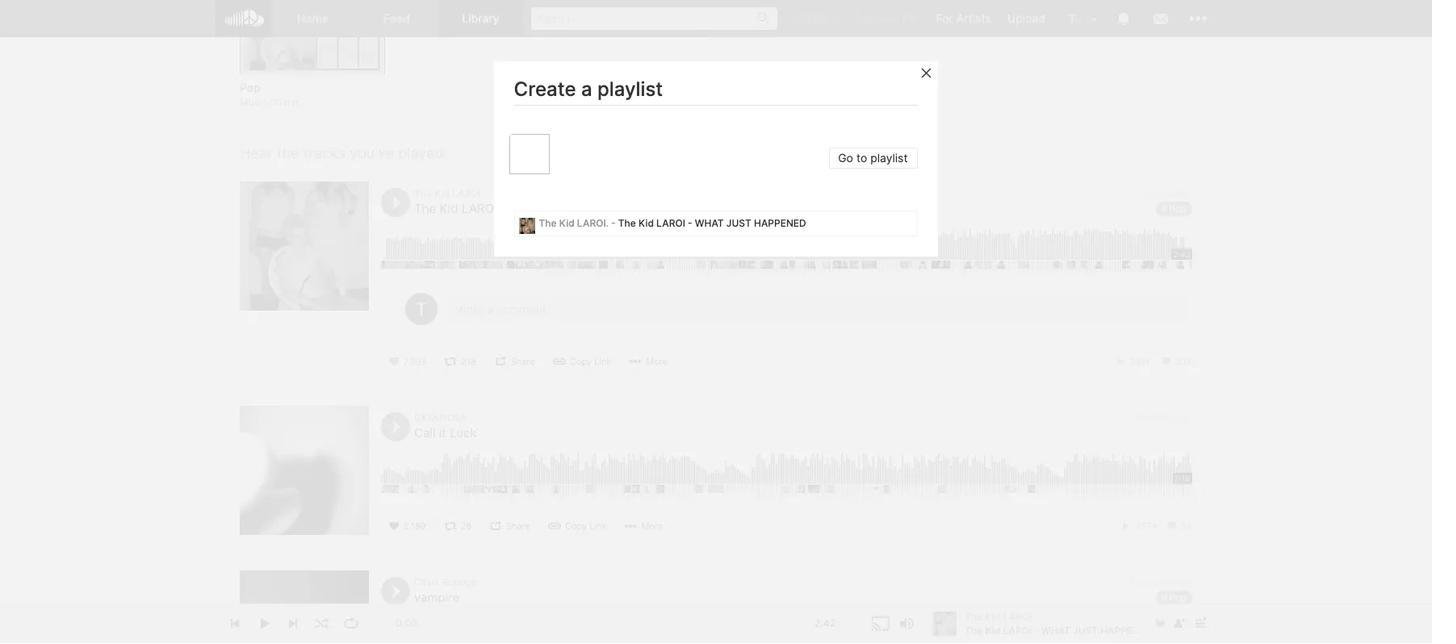 Task type: vqa. For each thing, say whether or not it's contained in the screenshot.
Pop
yes



Task type: locate. For each thing, give the bounding box(es) containing it.
share for 218
[[511, 356, 535, 368]]

laroi. for kid
[[452, 188, 483, 200]]

1 vertical spatial more
[[642, 521, 663, 532]]

try left next at the right
[[853, 11, 871, 25]]

share button right the 218
[[488, 353, 543, 371]]

1 vertical spatial copy link button
[[543, 518, 615, 536]]

more for 28
[[642, 521, 663, 532]]

olivia
[[414, 577, 439, 589]]

pop up music
[[240, 81, 261, 95]]

1 horizontal spatial the kid laroi - what just happened element
[[519, 218, 535, 234]]

0 vertical spatial copy link
[[570, 356, 612, 368]]

pop inside pop music charts
[[240, 81, 261, 95]]

pop down months
[[1169, 592, 1187, 604]]

0 horizontal spatial just
[[549, 201, 580, 217]]

playlist for go to playlist
[[871, 151, 908, 165]]

0 horizontal spatial laroi
[[462, 201, 497, 217]]

257k
[[1135, 521, 1158, 532]]

1 horizontal spatial laroi.
[[578, 218, 609, 230]]

just inside 'the kid laroi. the kid laroi - what just happened'
[[549, 201, 580, 217]]

the kid laroi.         - the kid laroi - what just happened
[[539, 218, 807, 230]]

0 vertical spatial pop link
[[240, 80, 385, 96]]

0 horizontal spatial -
[[501, 201, 506, 217]]

0 vertical spatial copy link button
[[547, 353, 620, 371]]

call it luck element
[[240, 406, 369, 536]]

try next pro link
[[845, 0, 928, 36]]

1 vertical spatial laroi
[[657, 218, 686, 230]]

0 horizontal spatial what
[[510, 201, 545, 217]]

0 vertical spatial pop
[[240, 81, 261, 95]]

0 vertical spatial share button
[[488, 353, 543, 371]]

1 horizontal spatial playlist
[[871, 151, 908, 165]]

0 vertical spatial track stats element
[[1114, 353, 1193, 371]]

copy for 28
[[565, 521, 587, 532]]

ago inside 2 months ago pop
[[1175, 577, 1193, 589]]

0 horizontal spatial tara schultz's avatar element
[[405, 293, 438, 326]]

link for 218
[[594, 356, 612, 368]]

happened inside 'the kid laroi. the kid laroi - what just happened'
[[583, 201, 648, 217]]

0 vertical spatial ago
[[1175, 188, 1193, 200]]

1 try from the left
[[794, 11, 811, 25]]

artists
[[957, 11, 991, 25]]

laroi. down the kid laroi - what just happened link
[[578, 218, 609, 230]]

hear the tracks you've played:
[[240, 144, 448, 161]]

1 vertical spatial playlist
[[871, 151, 908, 165]]

go
[[839, 151, 854, 165]]

ago right days
[[1175, 188, 1193, 200]]

go to playlist
[[839, 151, 908, 165]]

more button
[[624, 353, 676, 371], [619, 518, 671, 536]]

0 vertical spatial what
[[510, 201, 545, 217]]

pop link down months
[[1157, 591, 1193, 606]]

playlist right to
[[871, 151, 908, 165]]

vampire
[[414, 591, 460, 606]]

28 button
[[438, 518, 480, 536]]

happened
[[583, 201, 648, 217], [755, 218, 807, 230]]

2
[[1130, 577, 1136, 589]]

2 ago from the top
[[1175, 412, 1193, 424]]

54 link
[[1166, 521, 1193, 532]]

vampire element
[[240, 571, 369, 644]]

track stats element containing 236k
[[1114, 353, 1193, 371]]

track stats element up months
[[1120, 518, 1193, 536]]

2,189
[[404, 521, 426, 532]]

olivia rodrigo link
[[414, 577, 478, 589]]

try go+
[[794, 11, 837, 25]]

pop link for vampire
[[1157, 591, 1193, 606]]

months
[[1138, 577, 1173, 589]]

share button right 28 at the bottom left of page
[[484, 518, 539, 536]]

luck
[[450, 426, 477, 441]]

share right 28 at the bottom left of page
[[506, 521, 530, 532]]

the kid laroi - what just happened element
[[240, 182, 369, 311], [519, 218, 535, 234]]

dxrknova
[[414, 412, 467, 424]]

next
[[874, 11, 899, 25]]

1 vertical spatial tara schultz's avatar element
[[405, 293, 438, 326]]

306 link
[[1160, 356, 1193, 368]]

for
[[936, 11, 953, 25]]

0 vertical spatial share
[[511, 356, 535, 368]]

1 month ago
[[1136, 412, 1193, 424]]

track stats element up month
[[1114, 353, 1193, 371]]

close button
[[919, 65, 966, 81]]

laroi. inside 'the kid laroi. the kid laroi - what just happened'
[[452, 188, 483, 200]]

more
[[646, 356, 668, 368], [642, 521, 663, 532]]

try next pro
[[853, 11, 920, 25]]

0 vertical spatial laroi
[[462, 201, 497, 217]]

1 horizontal spatial what
[[695, 218, 724, 230]]

1 vertical spatial ago
[[1175, 412, 1193, 424]]

olivia rodrigo vampire
[[414, 577, 478, 606]]

0 vertical spatial happened
[[583, 201, 648, 217]]

1 ago from the top
[[1175, 188, 1193, 200]]

copy link button
[[547, 353, 620, 371], [543, 518, 615, 536]]

try go+ link
[[786, 0, 845, 36]]

pop link down days
[[1157, 202, 1193, 217]]

3 ago from the top
[[1175, 577, 1193, 589]]

what
[[510, 201, 545, 217], [695, 218, 724, 230]]

0 horizontal spatial happened
[[583, 201, 648, 217]]

share
[[511, 356, 535, 368], [506, 521, 530, 532]]

0 horizontal spatial laroi.
[[452, 188, 483, 200]]

tara schultz's avatar element up 7,298
[[405, 293, 438, 326]]

playlist right "a"
[[598, 78, 663, 101]]

link
[[594, 356, 612, 368], [590, 521, 607, 532]]

pop link
[[240, 80, 385, 96], [1157, 202, 1193, 217], [1157, 591, 1193, 606]]

laroi inside 'the kid laroi. the kid laroi - what just happened'
[[462, 201, 497, 217]]

1 vertical spatial share
[[506, 521, 530, 532]]

1 vertical spatial copy link
[[565, 521, 607, 532]]

ago inside 21 days ago pop
[[1175, 188, 1193, 200]]

1 vertical spatial happened
[[755, 218, 807, 230]]

1 vertical spatial what
[[695, 218, 724, 230]]

0 vertical spatial copy
[[570, 356, 592, 368]]

playlist for create a playlist
[[598, 78, 663, 101]]

0 vertical spatial laroi.
[[452, 188, 483, 200]]

laroi. up the kid laroi - what just happened link
[[452, 188, 483, 200]]

copy for 218
[[570, 356, 592, 368]]

track stats element
[[1114, 353, 1193, 371], [1120, 518, 1193, 536]]

None search field
[[523, 0, 786, 36]]

playlist
[[598, 78, 663, 101], [871, 151, 908, 165]]

share button
[[488, 353, 543, 371], [484, 518, 539, 536]]

copy link button for 218
[[547, 353, 620, 371]]

the kid laroi. link
[[414, 188, 483, 200]]

0 vertical spatial playlist
[[598, 78, 663, 101]]

2 try from the left
[[853, 11, 871, 25]]

month
[[1143, 412, 1173, 424]]

0 vertical spatial tara schultz's avatar element
[[1062, 8, 1083, 29]]

feed
[[384, 11, 410, 25]]

0 vertical spatial more
[[646, 356, 668, 368]]

home link
[[271, 0, 355, 37]]

feed link
[[355, 0, 439, 37]]

for artists link
[[928, 0, 999, 36]]

1 vertical spatial pop link
[[1157, 202, 1193, 217]]

tara schultz's avatar element
[[1062, 8, 1083, 29], [405, 293, 438, 326]]

kid
[[435, 188, 449, 200], [440, 201, 458, 217], [560, 218, 575, 230], [639, 218, 654, 230]]

share right the 218
[[511, 356, 535, 368]]

what inside 'the kid laroi. the kid laroi - what just happened'
[[510, 201, 545, 217]]

ago right months
[[1175, 577, 1193, 589]]

copy link for 28
[[565, 521, 607, 532]]

2 vertical spatial pop link
[[1157, 591, 1193, 606]]

1 vertical spatial track stats element
[[1120, 518, 1193, 536]]

just
[[549, 201, 580, 217], [727, 218, 752, 230]]

54
[[1181, 521, 1193, 532]]

charts
[[270, 96, 300, 108]]

pop
[[240, 81, 261, 95], [1169, 203, 1187, 215], [1169, 592, 1187, 604]]

pop down days
[[1169, 203, 1187, 215]]

1 horizontal spatial tara schultz's avatar element
[[1062, 8, 1083, 29]]

upload
[[1008, 11, 1046, 25]]

share button for 28
[[484, 518, 539, 536]]

0 vertical spatial link
[[594, 356, 612, 368]]

ago
[[1175, 188, 1193, 200], [1175, 412, 1193, 424], [1175, 577, 1193, 589]]

pop music charts
[[240, 81, 300, 108]]

laroi
[[462, 201, 497, 217], [657, 218, 686, 230]]

the
[[414, 188, 432, 200], [414, 201, 436, 217], [539, 218, 557, 230], [619, 218, 637, 230]]

try left go+
[[794, 11, 811, 25]]

1 horizontal spatial just
[[727, 218, 752, 230]]

pro
[[902, 11, 920, 25]]

played:
[[398, 144, 448, 161]]

1
[[1136, 412, 1141, 424]]

2 vertical spatial ago
[[1175, 577, 1193, 589]]

1 horizontal spatial try
[[853, 11, 871, 25]]

Search search field
[[531, 7, 778, 30]]

-
[[501, 201, 506, 217], [612, 218, 616, 230], [688, 218, 693, 230]]

track stats element containing 257k
[[1120, 518, 1193, 536]]

share button for 218
[[488, 353, 543, 371]]

copy
[[570, 356, 592, 368], [565, 521, 587, 532]]

to
[[857, 151, 868, 165]]

0 vertical spatial just
[[549, 201, 580, 217]]

1 vertical spatial share button
[[484, 518, 539, 536]]

0 horizontal spatial try
[[794, 11, 811, 25]]

pop inside 21 days ago pop
[[1169, 203, 1187, 215]]

1 vertical spatial just
[[727, 218, 752, 230]]

pop link down pop element
[[240, 80, 385, 96]]

0 vertical spatial more button
[[624, 353, 676, 371]]

0 horizontal spatial playlist
[[598, 78, 663, 101]]

tara schultz's avatar element right upload
[[1062, 8, 1083, 29]]

try for try go+
[[794, 11, 811, 25]]

21 days ago pop
[[1138, 188, 1193, 215]]

copy link
[[570, 356, 612, 368], [565, 521, 607, 532]]

track stats element for 218
[[1114, 353, 1193, 371]]

1 vertical spatial laroi.
[[578, 218, 609, 230]]

1 vertical spatial more button
[[619, 518, 671, 536]]

1 vertical spatial link
[[590, 521, 607, 532]]

for artists
[[936, 11, 991, 25]]

ago right month
[[1175, 412, 1193, 424]]

pop inside 2 months ago pop
[[1169, 592, 1187, 604]]

share for 28
[[506, 521, 530, 532]]

2,189 button
[[381, 518, 434, 536]]

music
[[240, 96, 267, 108]]

1 vertical spatial copy
[[565, 521, 587, 532]]

home
[[297, 11, 329, 25]]

1 horizontal spatial laroi
[[657, 218, 686, 230]]

a
[[582, 78, 593, 101]]

2 vertical spatial pop
[[1169, 592, 1187, 604]]

laroi.
[[452, 188, 483, 200], [578, 218, 609, 230]]

1 vertical spatial pop
[[1169, 203, 1187, 215]]

try
[[794, 11, 811, 25], [853, 11, 871, 25]]

the kid laroi - what just happened link
[[414, 201, 648, 217]]



Task type: describe. For each thing, give the bounding box(es) containing it.
go+
[[815, 11, 837, 25]]

218
[[461, 356, 476, 368]]

- inside 'the kid laroi. the kid laroi - what just happened'
[[501, 201, 506, 217]]

copy link button for 28
[[543, 518, 615, 536]]

ago for vampire
[[1175, 577, 1193, 589]]

218 button
[[439, 353, 484, 371]]

library link
[[439, 0, 523, 37]]

track stats element for 28
[[1120, 518, 1193, 536]]

pop for the kid laroi - what just happened
[[1169, 203, 1187, 215]]

0 horizontal spatial the kid laroi - what just happened element
[[240, 182, 369, 311]]

more for 218
[[646, 356, 668, 368]]

Write a comment text field
[[443, 293, 1193, 326]]

create a playlist
[[514, 78, 663, 101]]

hear
[[240, 144, 273, 161]]

library
[[462, 11, 500, 25]]

the
[[277, 144, 299, 161]]

call
[[414, 426, 436, 441]]

it
[[439, 426, 446, 441]]

call it luck link
[[414, 426, 477, 441]]

create
[[514, 78, 577, 101]]

vampire link
[[414, 591, 460, 606]]

close
[[940, 67, 966, 79]]

pop link for the kid laroi - what just happened
[[1157, 202, 1193, 217]]

2 horizontal spatial -
[[688, 218, 693, 230]]

1 horizontal spatial -
[[612, 218, 616, 230]]

rodrigo
[[442, 577, 478, 589]]

music charts link
[[240, 96, 300, 110]]

more button for 218
[[624, 353, 676, 371]]

28
[[461, 521, 472, 532]]

pop element
[[240, 0, 385, 75]]

link for 28
[[590, 521, 607, 532]]

days
[[1151, 188, 1173, 200]]

21
[[1138, 188, 1148, 200]]

laroi. for the
[[578, 218, 609, 230]]

7,298
[[404, 356, 427, 368]]

2 months ago pop
[[1130, 577, 1193, 604]]

you've
[[350, 144, 394, 161]]

236k
[[1130, 356, 1153, 368]]

the kid laroi. the kid laroi - what just happened
[[414, 188, 648, 217]]

upload link
[[999, 0, 1054, 36]]

7,298 button
[[381, 353, 435, 371]]

1 horizontal spatial happened
[[755, 218, 807, 230]]

copy link for 218
[[570, 356, 612, 368]]

dxrknova call it luck
[[414, 412, 477, 441]]

306
[[1175, 356, 1193, 368]]

try for try next pro
[[853, 11, 871, 25]]

tracks
[[303, 144, 346, 161]]

pop for vampire
[[1169, 592, 1187, 604]]

go to playlist link
[[830, 148, 918, 169]]

more button for 28
[[619, 518, 671, 536]]

dxrknova link
[[414, 412, 467, 424]]

ago for the kid laroi - what just happened
[[1175, 188, 1193, 200]]



